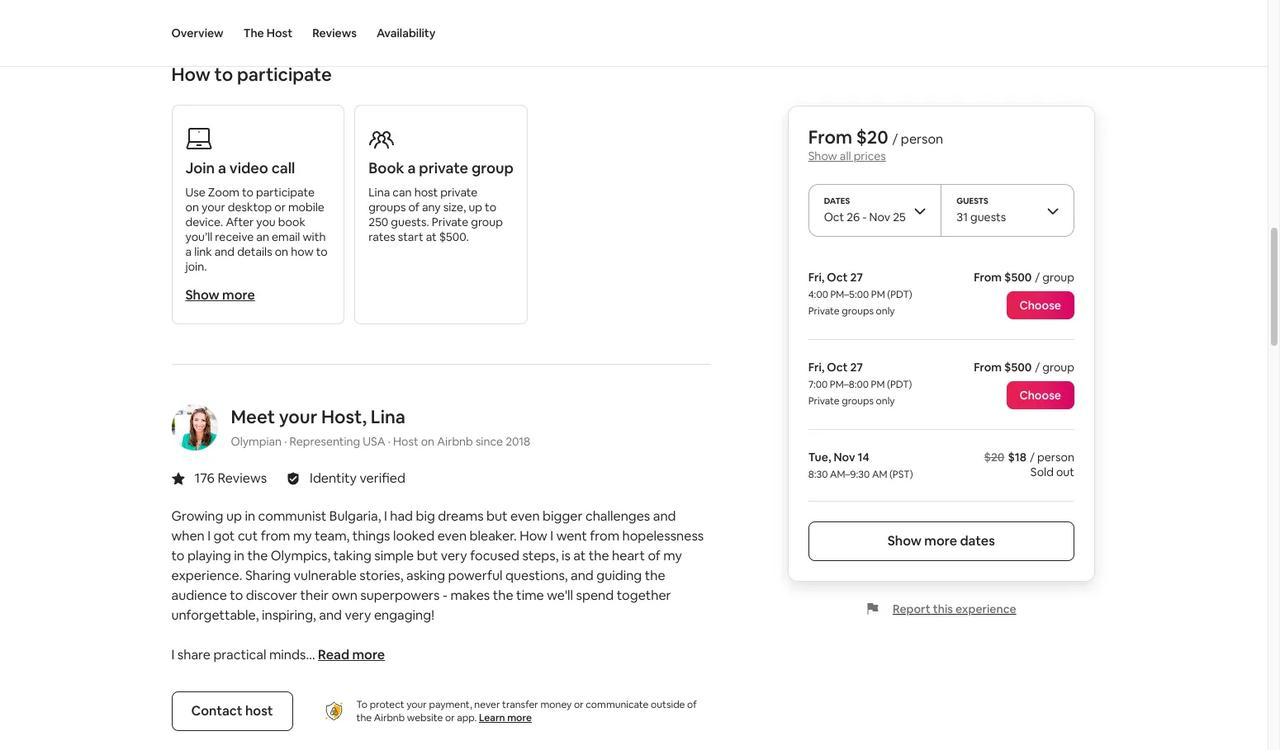 Task type: describe. For each thing, give the bounding box(es) containing it.
device.
[[185, 215, 223, 230]]

overview button
[[171, 0, 224, 66]]

1 horizontal spatial my
[[664, 548, 682, 565]]

steps,
[[522, 548, 559, 565]]

experience.
[[171, 568, 242, 585]]

prices
[[854, 149, 887, 164]]

bulgaria,
[[329, 508, 381, 525]]

the up guiding
[[589, 548, 609, 565]]

share
[[177, 647, 211, 664]]

taking
[[334, 548, 372, 565]]

learn
[[479, 712, 505, 725]]

when
[[171, 528, 205, 545]]

guiding
[[597, 568, 642, 585]]

report this experience button
[[867, 602, 1017, 617]]

money
[[541, 699, 572, 712]]

1 vertical spatial private
[[441, 185, 478, 200]]

call
[[272, 159, 295, 178]]

details
[[237, 244, 272, 259]]

$500.
[[439, 230, 469, 244]]

you
[[256, 215, 276, 230]]

overview
[[171, 26, 224, 40]]

to right how
[[316, 244, 328, 259]]

0 vertical spatial on
[[185, 200, 199, 215]]

representing
[[290, 435, 360, 449]]

up inside growing up in communist bulgaria, i had big dreams but even bigger challenges and when i got cut from my team, things looked even bleaker. how i went from hopelessness to playing in the olympics, taking simple but very focused steps,  is at the heart of my experience. sharing vulnerable stories, asking powerful questions, and guiding the audience to discover their own superpowers - makes the time we'll spend together unforgettable, inspiring, and very engaging!
[[226, 508, 242, 525]]

and up hopelessness
[[653, 508, 676, 525]]

show more dates
[[888, 533, 996, 550]]

contact host button
[[171, 692, 293, 732]]

fri, for fri, oct 27 7:00 pm–8:00 pm (pdt) private groups only
[[809, 360, 825, 375]]

dates
[[825, 196, 851, 207]]

join.
[[185, 259, 207, 274]]

choose link for fri, oct 27 4:00 pm–5:00 pm (pdt) private groups only
[[1007, 292, 1075, 320]]

playing
[[188, 548, 231, 565]]

show more
[[185, 287, 255, 304]]

1 vertical spatial but
[[417, 548, 438, 565]]

can
[[393, 185, 412, 200]]

team,
[[315, 528, 350, 545]]

am
[[873, 468, 888, 482]]

0 horizontal spatial in
[[234, 548, 244, 565]]

1 horizontal spatial very
[[441, 548, 467, 565]]

show more dates link
[[809, 522, 1075, 562]]

identity
[[310, 470, 357, 487]]

0 vertical spatial but
[[487, 508, 508, 525]]

from for fri, oct 27 7:00 pm–8:00 pm (pdt) private groups only
[[975, 360, 1003, 375]]

tue, nov 14 8:30 am–9:30 am (pst)
[[809, 450, 914, 482]]

minds…
[[269, 647, 315, 664]]

simple
[[374, 548, 414, 565]]

private for fri, oct 27 7:00 pm–8:00 pm (pdt) private groups only
[[809, 395, 840, 408]]

2 horizontal spatial or
[[574, 699, 584, 712]]

(pst)
[[890, 468, 914, 482]]

meet
[[231, 406, 275, 429]]

website
[[407, 712, 443, 725]]

book a private group lina can host private groups of any size, up to 250 guests. private group rates start at $500.
[[369, 159, 514, 244]]

heart
[[612, 548, 645, 565]]

use
[[185, 185, 205, 200]]

availability button
[[377, 0, 436, 66]]

pm–5:00
[[831, 288, 870, 302]]

sharing
[[245, 568, 291, 585]]

more for learn more
[[507, 712, 532, 725]]

i left went
[[550, 528, 554, 545]]

1 vertical spatial reviews
[[218, 470, 267, 487]]

1 vertical spatial very
[[345, 607, 371, 625]]

groups for 4:00 pm–5:00 pm (pdt)
[[842, 305, 874, 318]]

after
[[226, 215, 254, 230]]

verified
[[360, 470, 406, 487]]

nov inside tue, nov 14 8:30 am–9:30 am (pst)
[[834, 450, 856, 465]]

read
[[318, 647, 349, 664]]

i left share
[[171, 647, 175, 664]]

link
[[194, 244, 212, 259]]

fri, for fri, oct 27 4:00 pm–5:00 pm (pdt) private groups only
[[809, 270, 825, 285]]

/ inside from $20 / person show all prices
[[893, 131, 899, 148]]

show all prices button
[[809, 149, 887, 164]]

the down cut
[[247, 548, 268, 565]]

reviews button
[[312, 0, 357, 66]]

cut
[[238, 528, 258, 545]]

show inside from $20 / person show all prices
[[809, 149, 838, 164]]

fri, oct 27 4:00 pm–5:00 pm (pdt) private groups only
[[809, 270, 913, 318]]

how to participate
[[171, 63, 332, 86]]

to inside book a private group lina can host private groups of any size, up to 250 guests. private group rates start at $500.
[[485, 200, 497, 215]]

outside
[[651, 699, 685, 712]]

$18
[[1009, 450, 1027, 465]]

pm for fri, oct 27 7:00 pm–8:00 pm (pdt) private groups only
[[872, 378, 886, 392]]

1 vertical spatial on
[[275, 244, 288, 259]]

the host
[[243, 26, 293, 40]]

and up spend
[[571, 568, 594, 585]]

0 horizontal spatial even
[[438, 528, 467, 545]]

zoom
[[208, 185, 240, 200]]

0 vertical spatial participate
[[237, 63, 332, 86]]

guests
[[971, 210, 1007, 225]]

more for show more dates
[[925, 533, 958, 550]]

report this experience
[[893, 602, 1017, 617]]

from for fri, oct 27 4:00 pm–5:00 pm (pdt) private groups only
[[975, 270, 1003, 285]]

only for fri, oct 27 4:00 pm–5:00 pm (pdt) private groups only
[[877, 305, 896, 318]]

book
[[369, 159, 405, 178]]

from $20 / person show all prices
[[809, 126, 944, 164]]

lina inside meet your host, lina olympian · representing usa · host on airbnb since 2018
[[371, 406, 406, 429]]

i left got on the left of the page
[[208, 528, 211, 545]]

stories,
[[360, 568, 404, 585]]

identity verified
[[310, 470, 406, 487]]

$500 for fri, oct 27 7:00 pm–8:00 pm (pdt) private groups only
[[1005, 360, 1033, 375]]

/ inside "$20 $18 / person sold out"
[[1031, 450, 1036, 465]]

fri, oct 27 7:00 pm–8:00 pm (pdt) private groups only
[[809, 360, 913, 408]]

27 for fri, oct 27 7:00 pm–8:00 pm (pdt) private groups only
[[851, 360, 864, 375]]

availability
[[377, 26, 436, 40]]

challenges
[[586, 508, 650, 525]]

host inside book a private group lina can host private groups of any size, up to 250 guests. private group rates start at $500.
[[414, 185, 438, 200]]

size,
[[443, 200, 466, 215]]

asking
[[406, 568, 445, 585]]

how
[[291, 244, 314, 259]]

makes
[[451, 587, 490, 605]]

choose for fri, oct 27 4:00 pm–5:00 pm (pdt) private groups only
[[1020, 298, 1062, 313]]

contact host
[[191, 703, 273, 720]]

0 vertical spatial even
[[511, 508, 540, 525]]

14
[[858, 450, 870, 465]]

1 from from the left
[[261, 528, 290, 545]]

show for show more dates
[[888, 533, 922, 550]]

at inside book a private group lina can host private groups of any size, up to 250 guests. private group rates start at $500.
[[426, 230, 437, 244]]

25
[[894, 210, 906, 225]]

audience
[[171, 587, 227, 605]]

looked
[[393, 528, 435, 545]]

dates
[[961, 533, 996, 550]]

bleaker.
[[470, 528, 517, 545]]

the left time
[[493, 587, 514, 605]]

any
[[422, 200, 441, 215]]

since
[[476, 435, 503, 449]]

had
[[390, 508, 413, 525]]

on inside meet your host, lina olympian · representing usa · host on airbnb since 2018
[[421, 435, 435, 449]]

1 horizontal spatial or
[[445, 712, 455, 725]]

big
[[416, 508, 435, 525]]

dreams
[[438, 508, 484, 525]]

the host button
[[243, 0, 293, 66]]



Task type: vqa. For each thing, say whether or not it's contained in the screenshot.
middle From
yes



Task type: locate. For each thing, give the bounding box(es) containing it.
on left how
[[275, 244, 288, 259]]

1 horizontal spatial host
[[414, 185, 438, 200]]

read more
[[318, 647, 385, 664]]

very down own
[[345, 607, 371, 625]]

0 horizontal spatial a
[[185, 244, 192, 259]]

the up together
[[645, 568, 665, 585]]

27 inside fri, oct 27 7:00 pm–8:00 pm (pdt) private groups only
[[851, 360, 864, 375]]

0 horizontal spatial host
[[245, 703, 273, 720]]

2 choose link from the top
[[1007, 382, 1075, 410]]

olympics,
[[271, 548, 331, 565]]

video
[[230, 159, 268, 178]]

lina left can
[[369, 185, 390, 200]]

your left after
[[202, 200, 225, 215]]

unforgettable,
[[171, 607, 259, 625]]

join a video call use zoom to participate on your desktop or mobile device. after you book you'll receive an email with a link and details on how to join.
[[185, 159, 328, 274]]

1 horizontal spatial reviews
[[312, 26, 357, 40]]

a
[[218, 159, 226, 178], [408, 159, 416, 178], [185, 244, 192, 259]]

engaging!
[[374, 607, 434, 625]]

is
[[562, 548, 571, 565]]

1 fri, from the top
[[809, 270, 825, 285]]

1 horizontal spatial $20
[[985, 450, 1005, 465]]

(pdt) for fri, oct 27 4:00 pm–5:00 pm (pdt) private groups only
[[888, 288, 913, 302]]

from $500 / group for fri, oct 27 4:00 pm–5:00 pm (pdt) private groups only
[[975, 270, 1075, 285]]

oct for 4:00
[[828, 270, 848, 285]]

own
[[332, 587, 358, 605]]

0 horizontal spatial up
[[226, 508, 242, 525]]

1 choose from the top
[[1020, 298, 1062, 313]]

receive
[[215, 230, 254, 244]]

vulnerable
[[294, 568, 357, 585]]

1 vertical spatial how
[[520, 528, 548, 545]]

the left the "website"
[[356, 712, 372, 725]]

but up bleaker.
[[487, 508, 508, 525]]

at right start
[[426, 230, 437, 244]]

host inside meet your host, lina olympian · representing usa · host on airbnb since 2018
[[393, 435, 419, 449]]

(pdt) inside fri, oct 27 7:00 pm–8:00 pm (pdt) private groups only
[[888, 378, 913, 392]]

1 vertical spatial lina
[[371, 406, 406, 429]]

in
[[245, 508, 255, 525], [234, 548, 244, 565]]

1 (pdt) from the top
[[888, 288, 913, 302]]

powerful
[[448, 568, 503, 585]]

reviews right the host button
[[312, 26, 357, 40]]

show left the all
[[809, 149, 838, 164]]

1 vertical spatial your
[[279, 406, 317, 429]]

2 horizontal spatial a
[[408, 159, 416, 178]]

to down overview
[[214, 63, 233, 86]]

2 vertical spatial on
[[421, 435, 435, 449]]

nov
[[870, 210, 891, 225], [834, 450, 856, 465]]

groups down pm–8:00 at the right of page
[[842, 395, 874, 408]]

host right the
[[267, 26, 293, 40]]

practical
[[213, 647, 266, 664]]

0 horizontal spatial ·
[[284, 435, 287, 449]]

1 vertical spatial choose link
[[1007, 382, 1075, 410]]

to up unforgettable,
[[230, 587, 243, 605]]

private down the 4:00
[[809, 305, 840, 318]]

show down (pst)
[[888, 533, 922, 550]]

0 horizontal spatial airbnb
[[374, 712, 405, 725]]

and inside join a video call use zoom to participate on your desktop or mobile device. after you book you'll receive an email with a link and details on how to join.
[[215, 244, 235, 259]]

$20 left "$18"
[[985, 450, 1005, 465]]

2 from $500 / group from the top
[[975, 360, 1075, 375]]

2 vertical spatial show
[[888, 533, 922, 550]]

very up powerful
[[441, 548, 467, 565]]

spend
[[576, 587, 614, 605]]

how inside growing up in communist bulgaria, i had big dreams but even bigger challenges and when i got cut from my team, things looked even bleaker. how i went from hopelessness to playing in the olympics, taking simple but very focused steps,  is at the heart of my experience. sharing vulnerable stories, asking powerful questions, and guiding the audience to discover their own superpowers - makes the time we'll spend together unforgettable, inspiring, and very engaging!
[[520, 528, 548, 545]]

2 $500 from the top
[[1005, 360, 1033, 375]]

pm right pm–8:00 at the right of page
[[872, 378, 886, 392]]

the
[[243, 26, 264, 40]]

host inside button
[[245, 703, 273, 720]]

at
[[426, 230, 437, 244], [574, 548, 586, 565]]

0 vertical spatial oct
[[825, 210, 845, 225]]

never
[[474, 699, 500, 712]]

desktop
[[228, 200, 272, 215]]

1 horizontal spatial nov
[[870, 210, 891, 225]]

a for join
[[218, 159, 226, 178]]

guests
[[957, 196, 989, 207]]

1 horizontal spatial person
[[1038, 450, 1075, 465]]

0 vertical spatial host
[[414, 185, 438, 200]]

participate inside join a video call use zoom to participate on your desktop or mobile device. after you book you'll receive an email with a link and details on how to join.
[[256, 185, 315, 200]]

2 choose from the top
[[1020, 388, 1062, 403]]

your inside meet your host, lina olympian · representing usa · host on airbnb since 2018
[[279, 406, 317, 429]]

private inside book a private group lina can host private groups of any size, up to 250 guests. private group rates start at $500.
[[432, 215, 469, 230]]

2 horizontal spatial of
[[687, 699, 697, 712]]

reviews right 176
[[218, 470, 267, 487]]

to protect your payment, never transfer money or communicate outside of the airbnb website or app.
[[356, 699, 697, 725]]

1 vertical spatial $20
[[985, 450, 1005, 465]]

27 up pm–8:00 at the right of page
[[851, 360, 864, 375]]

1 horizontal spatial but
[[487, 508, 508, 525]]

1 $500 from the top
[[1005, 270, 1033, 285]]

private up size,
[[419, 159, 468, 178]]

guests.
[[391, 215, 429, 230]]

0 vertical spatial reviews
[[312, 26, 357, 40]]

0 vertical spatial up
[[469, 200, 482, 215]]

host right usa
[[393, 435, 419, 449]]

0 horizontal spatial nov
[[834, 450, 856, 465]]

from inside from $20 / person show all prices
[[809, 126, 853, 149]]

1 horizontal spatial up
[[469, 200, 482, 215]]

1 vertical spatial my
[[664, 548, 682, 565]]

person for $20
[[902, 131, 944, 148]]

2 · from the left
[[388, 435, 391, 449]]

fri, inside fri, oct 27 7:00 pm–8:00 pm (pdt) private groups only
[[809, 360, 825, 375]]

0 vertical spatial groups
[[369, 200, 406, 215]]

0 vertical spatial (pdt)
[[888, 288, 913, 302]]

out
[[1057, 465, 1075, 480]]

$20 inside from $20 / person show all prices
[[857, 126, 889, 149]]

1 horizontal spatial a
[[218, 159, 226, 178]]

very
[[441, 548, 467, 565], [345, 607, 371, 625]]

1 · from the left
[[284, 435, 287, 449]]

communist
[[258, 508, 327, 525]]

but up asking
[[417, 548, 438, 565]]

(pdt) inside fri, oct 27 4:00 pm–5:00 pm (pdt) private groups only
[[888, 288, 913, 302]]

2 horizontal spatial on
[[421, 435, 435, 449]]

my up olympics,
[[293, 528, 312, 545]]

guests 31 guests
[[957, 196, 1007, 225]]

host right contact
[[245, 703, 273, 720]]

only up fri, oct 27 7:00 pm–8:00 pm (pdt) private groups only
[[877, 305, 896, 318]]

0 horizontal spatial at
[[426, 230, 437, 244]]

1 pm from the top
[[872, 288, 886, 302]]

1 horizontal spatial of
[[648, 548, 661, 565]]

2018
[[506, 435, 531, 449]]

1 vertical spatial choose
[[1020, 388, 1062, 403]]

27 inside fri, oct 27 4:00 pm–5:00 pm (pdt) private groups only
[[851, 270, 864, 285]]

experience
[[956, 602, 1017, 617]]

from $500 / group
[[975, 270, 1075, 285], [975, 360, 1075, 375]]

(pdt) for fri, oct 27 7:00 pm–8:00 pm (pdt) private groups only
[[888, 378, 913, 392]]

0 vertical spatial very
[[441, 548, 467, 565]]

to
[[214, 63, 233, 86], [242, 185, 254, 200], [485, 200, 497, 215], [316, 244, 328, 259], [171, 548, 185, 565], [230, 587, 243, 605]]

lina inside book a private group lina can host private groups of any size, up to 250 guests. private group rates start at $500.
[[369, 185, 390, 200]]

in down cut
[[234, 548, 244, 565]]

$500 for fri, oct 27 4:00 pm–5:00 pm (pdt) private groups only
[[1005, 270, 1033, 285]]

0 horizontal spatial from
[[261, 528, 290, 545]]

your inside to protect your payment, never transfer money or communicate outside of the airbnb website or app.
[[407, 699, 427, 712]]

0 vertical spatial $20
[[857, 126, 889, 149]]

2 vertical spatial from
[[975, 360, 1003, 375]]

how up the steps,
[[520, 528, 548, 545]]

more down details
[[222, 287, 255, 304]]

your inside join a video call use zoom to participate on your desktop or mobile device. after you book you'll receive an email with a link and details on how to join.
[[202, 200, 225, 215]]

participate down call on the top of the page
[[256, 185, 315, 200]]

0 vertical spatial 27
[[851, 270, 864, 285]]

choose
[[1020, 298, 1062, 313], [1020, 388, 1062, 403]]

to
[[356, 699, 368, 712]]

lina up usa
[[371, 406, 406, 429]]

of down hopelessness
[[648, 548, 661, 565]]

only for fri, oct 27 7:00 pm–8:00 pm (pdt) private groups only
[[877, 395, 896, 408]]

more right 'read'
[[352, 647, 385, 664]]

1 vertical spatial even
[[438, 528, 467, 545]]

2 pm from the top
[[872, 378, 886, 392]]

with
[[303, 230, 326, 244]]

1 horizontal spatial -
[[863, 210, 867, 225]]

reviews
[[312, 26, 357, 40], [218, 470, 267, 487]]

1 only from the top
[[877, 305, 896, 318]]

oct down dates
[[825, 210, 845, 225]]

1 horizontal spatial in
[[245, 508, 255, 525]]

private right guests.
[[432, 215, 469, 230]]

their
[[300, 587, 329, 605]]

nov up the am–9:30 at right bottom
[[834, 450, 856, 465]]

2 (pdt) from the top
[[888, 378, 913, 392]]

2 27 from the top
[[851, 360, 864, 375]]

1 horizontal spatial airbnb
[[437, 435, 473, 449]]

(pdt) right pm–8:00 at the right of page
[[888, 378, 913, 392]]

and down own
[[319, 607, 342, 625]]

1 vertical spatial of
[[648, 548, 661, 565]]

0 vertical spatial choose link
[[1007, 292, 1075, 320]]

am–9:30
[[831, 468, 871, 482]]

questions,
[[506, 568, 568, 585]]

1 horizontal spatial ·
[[388, 435, 391, 449]]

0 horizontal spatial reviews
[[218, 470, 267, 487]]

1 horizontal spatial on
[[275, 244, 288, 259]]

1 horizontal spatial show
[[809, 149, 838, 164]]

host right can
[[414, 185, 438, 200]]

choose link for fri, oct 27 7:00 pm–8:00 pm (pdt) private groups only
[[1007, 382, 1075, 410]]

lina
[[369, 185, 390, 200], [371, 406, 406, 429]]

airbnb left since at bottom left
[[437, 435, 473, 449]]

1 vertical spatial groups
[[842, 305, 874, 318]]

from down challenges
[[590, 528, 620, 545]]

private up $500.
[[441, 185, 478, 200]]

0 horizontal spatial but
[[417, 548, 438, 565]]

show down join.
[[185, 287, 220, 304]]

176 reviews
[[195, 470, 267, 487]]

my down hopelessness
[[664, 548, 682, 565]]

0 horizontal spatial your
[[202, 200, 225, 215]]

private down 7:00
[[809, 395, 840, 408]]

a left link
[[185, 244, 192, 259]]

2 from from the left
[[590, 528, 620, 545]]

up up got on the left of the page
[[226, 508, 242, 525]]

the
[[247, 548, 268, 565], [589, 548, 609, 565], [645, 568, 665, 585], [493, 587, 514, 605], [356, 712, 372, 725]]

0 horizontal spatial host
[[267, 26, 293, 40]]

of left any at the left top of the page
[[408, 200, 420, 215]]

- left makes
[[443, 587, 448, 605]]

in up cut
[[245, 508, 255, 525]]

fri, up the 4:00
[[809, 270, 825, 285]]

0 vertical spatial lina
[[369, 185, 390, 200]]

1 vertical spatial host
[[245, 703, 273, 720]]

oct for -
[[825, 210, 845, 225]]

join
[[185, 159, 215, 178]]

0 vertical spatial fri,
[[809, 270, 825, 285]]

2 only from the top
[[877, 395, 896, 408]]

show for show more
[[185, 287, 220, 304]]

or left app.
[[445, 712, 455, 725]]

more inside show more dates link
[[925, 533, 958, 550]]

of right outside
[[687, 699, 697, 712]]

· right olympian at the left of the page
[[284, 435, 287, 449]]

of inside to protect your payment, never transfer money or communicate outside of the airbnb website or app.
[[687, 699, 697, 712]]

more right learn
[[507, 712, 532, 725]]

250
[[369, 215, 389, 230]]

more for read more
[[352, 647, 385, 664]]

0 vertical spatial private
[[419, 159, 468, 178]]

1 horizontal spatial at
[[574, 548, 586, 565]]

groups for 7:00 pm–8:00 pm (pdt)
[[842, 395, 874, 408]]

groups up rates
[[369, 200, 406, 215]]

private inside fri, oct 27 4:00 pm–5:00 pm (pdt) private groups only
[[809, 305, 840, 318]]

0 vertical spatial choose
[[1020, 298, 1062, 313]]

groups inside fri, oct 27 4:00 pm–5:00 pm (pdt) private groups only
[[842, 305, 874, 318]]

27 up pm–5:00
[[851, 270, 864, 285]]

airbnb inside meet your host, lina olympian · representing usa · host on airbnb since 2018
[[437, 435, 473, 449]]

private for fri, oct 27 4:00 pm–5:00 pm (pdt) private groups only
[[809, 305, 840, 318]]

to right zoom
[[242, 185, 254, 200]]

app.
[[457, 712, 477, 725]]

1 vertical spatial show
[[185, 287, 220, 304]]

host inside button
[[267, 26, 293, 40]]

the inside to protect your payment, never transfer money or communicate outside of the airbnb website or app.
[[356, 712, 372, 725]]

2 vertical spatial oct
[[828, 360, 848, 375]]

1 vertical spatial fri,
[[809, 360, 825, 375]]

show more link
[[185, 287, 255, 304]]

1 27 from the top
[[851, 270, 864, 285]]

1 vertical spatial private
[[809, 305, 840, 318]]

oct inside fri, oct 27 4:00 pm–5:00 pm (pdt) private groups only
[[828, 270, 848, 285]]

participate down the host
[[237, 63, 332, 86]]

inspiring,
[[262, 607, 316, 625]]

0 vertical spatial my
[[293, 528, 312, 545]]

oct up pm–8:00 at the right of page
[[828, 360, 848, 375]]

on up you'll
[[185, 200, 199, 215]]

your up representing
[[279, 406, 317, 429]]

and right link
[[215, 244, 235, 259]]

$20 inside "$20 $18 / person sold out"
[[985, 450, 1005, 465]]

nov left 25
[[870, 210, 891, 225]]

a right the join
[[218, 159, 226, 178]]

0 vertical spatial your
[[202, 200, 225, 215]]

27 for fri, oct 27 4:00 pm–5:00 pm (pdt) private groups only
[[851, 270, 864, 285]]

person inside from $20 / person show all prices
[[902, 131, 944, 148]]

2 vertical spatial your
[[407, 699, 427, 712]]

or right 'money'
[[574, 699, 584, 712]]

1 choose link from the top
[[1007, 292, 1075, 320]]

0 horizontal spatial very
[[345, 607, 371, 625]]

we'll
[[547, 587, 573, 605]]

$20 $18 / person sold out
[[985, 450, 1075, 480]]

more inside read more button
[[352, 647, 385, 664]]

1 vertical spatial (pdt)
[[888, 378, 913, 392]]

at right the is
[[574, 548, 586, 565]]

pm right pm–5:00
[[872, 288, 886, 302]]

- right the 26
[[863, 210, 867, 225]]

/
[[893, 131, 899, 148], [1036, 270, 1041, 285], [1036, 360, 1041, 375], [1031, 450, 1036, 465]]

together
[[617, 587, 671, 605]]

transfer
[[502, 699, 539, 712]]

groups inside book a private group lina can host private groups of any size, up to 250 guests. private group rates start at $500.
[[369, 200, 406, 215]]

private
[[432, 215, 469, 230], [809, 305, 840, 318], [809, 395, 840, 408]]

a for book
[[408, 159, 416, 178]]

1 vertical spatial -
[[443, 587, 448, 605]]

even down dreams
[[438, 528, 467, 545]]

1 vertical spatial only
[[877, 395, 896, 408]]

0 horizontal spatial person
[[902, 131, 944, 148]]

to right size,
[[485, 200, 497, 215]]

from down communist
[[261, 528, 290, 545]]

to down when at the bottom left of the page
[[171, 548, 185, 565]]

groups for book a private group
[[369, 200, 406, 215]]

dates oct 26 - nov 25
[[825, 196, 906, 225]]

oct inside dates oct 26 - nov 25
[[825, 210, 845, 225]]

focused
[[470, 548, 520, 565]]

airbnb right to
[[374, 712, 405, 725]]

2 fri, from the top
[[809, 360, 825, 375]]

growing
[[171, 508, 223, 525]]

how down overview
[[171, 63, 211, 86]]

private inside fri, oct 27 7:00 pm–8:00 pm (pdt) private groups only
[[809, 395, 840, 408]]

sold
[[1031, 465, 1054, 480]]

hopelessness
[[623, 528, 704, 545]]

this
[[934, 602, 954, 617]]

0 horizontal spatial my
[[293, 528, 312, 545]]

only inside fri, oct 27 4:00 pm–5:00 pm (pdt) private groups only
[[877, 305, 896, 318]]

oct inside fri, oct 27 7:00 pm–8:00 pm (pdt) private groups only
[[828, 360, 848, 375]]

person inside "$20 $18 / person sold out"
[[1038, 450, 1075, 465]]

mobile
[[288, 200, 325, 215]]

of inside book a private group lina can host private groups of any size, up to 250 guests. private group rates start at $500.
[[408, 200, 420, 215]]

host
[[414, 185, 438, 200], [245, 703, 273, 720]]

- inside dates oct 26 - nov 25
[[863, 210, 867, 225]]

i left had
[[384, 508, 387, 525]]

fri, inside fri, oct 27 4:00 pm–5:00 pm (pdt) private groups only
[[809, 270, 825, 285]]

- inside growing up in communist bulgaria, i had big dreams but even bigger challenges and when i got cut from my team, things looked even bleaker. how i went from hopelessness to playing in the olympics, taking simple but very focused steps,  is at the heart of my experience. sharing vulnerable stories, asking powerful questions, and guiding the audience to discover their own superpowers - makes the time we'll spend together unforgettable, inspiring, and very engaging!
[[443, 587, 448, 605]]

only inside fri, oct 27 7:00 pm–8:00 pm (pdt) private groups only
[[877, 395, 896, 408]]

1 vertical spatial from $500 / group
[[975, 360, 1075, 375]]

more left dates
[[925, 533, 958, 550]]

fri, up 7:00
[[809, 360, 825, 375]]

on right usa
[[421, 435, 435, 449]]

at inside growing up in communist bulgaria, i had big dreams but even bigger challenges and when i got cut from my team, things looked even bleaker. how i went from hopelessness to playing in the olympics, taking simple but very focused steps,  is at the heart of my experience. sharing vulnerable stories, asking powerful questions, and guiding the audience to discover their own superpowers - makes the time we'll spend together unforgettable, inspiring, and very engaging!
[[574, 548, 586, 565]]

even left bigger
[[511, 508, 540, 525]]

0 vertical spatial of
[[408, 200, 420, 215]]

2 horizontal spatial show
[[888, 533, 922, 550]]

show
[[809, 149, 838, 164], [185, 287, 220, 304], [888, 533, 922, 550]]

0 vertical spatial only
[[877, 305, 896, 318]]

1 horizontal spatial how
[[520, 528, 548, 545]]

up inside book a private group lina can host private groups of any size, up to 250 guests. private group rates start at $500.
[[469, 200, 482, 215]]

bigger
[[543, 508, 583, 525]]

0 vertical spatial how
[[171, 63, 211, 86]]

0 vertical spatial nov
[[870, 210, 891, 225]]

person for $18
[[1038, 450, 1075, 465]]

your right protect
[[407, 699, 427, 712]]

learn more about the host, lina. image
[[171, 405, 218, 451], [171, 405, 218, 451]]

discover
[[246, 587, 297, 605]]

0 horizontal spatial how
[[171, 63, 211, 86]]

· right usa
[[388, 435, 391, 449]]

olympian
[[231, 435, 282, 449]]

1 vertical spatial nov
[[834, 450, 856, 465]]

protect
[[370, 699, 404, 712]]

nov inside dates oct 26 - nov 25
[[870, 210, 891, 225]]

only up tue, nov 14 8:30 am–9:30 am (pst)
[[877, 395, 896, 408]]

0 vertical spatial host
[[267, 26, 293, 40]]

1 vertical spatial person
[[1038, 450, 1075, 465]]

oct
[[825, 210, 845, 225], [828, 270, 848, 285], [828, 360, 848, 375]]

0 vertical spatial $500
[[1005, 270, 1033, 285]]

a inside book a private group lina can host private groups of any size, up to 250 guests. private group rates start at $500.
[[408, 159, 416, 178]]

pm inside fri, oct 27 4:00 pm–5:00 pm (pdt) private groups only
[[872, 288, 886, 302]]

i share practical minds…
[[171, 647, 318, 664]]

pm for fri, oct 27 4:00 pm–5:00 pm (pdt) private groups only
[[872, 288, 886, 302]]

1 vertical spatial at
[[574, 548, 586, 565]]

31
[[957, 210, 969, 225]]

more for show more
[[222, 287, 255, 304]]

learn more link
[[479, 712, 532, 725]]

groups inside fri, oct 27 7:00 pm–8:00 pm (pdt) private groups only
[[842, 395, 874, 408]]

0 horizontal spatial -
[[443, 587, 448, 605]]

1 horizontal spatial from
[[590, 528, 620, 545]]

payment,
[[429, 699, 472, 712]]

0 vertical spatial airbnb
[[437, 435, 473, 449]]

pm inside fri, oct 27 7:00 pm–8:00 pm (pdt) private groups only
[[872, 378, 886, 392]]

0 vertical spatial at
[[426, 230, 437, 244]]

1 vertical spatial in
[[234, 548, 244, 565]]

oct for 7:00
[[828, 360, 848, 375]]

start
[[398, 230, 423, 244]]

groups down pm–5:00
[[842, 305, 874, 318]]

1 from $500 / group from the top
[[975, 270, 1075, 285]]

airbnb inside to protect your payment, never transfer money or communicate outside of the airbnb website or app.
[[374, 712, 405, 725]]

from $500 / group for fri, oct 27 7:00 pm–8:00 pm (pdt) private groups only
[[975, 360, 1075, 375]]

of inside growing up in communist bulgaria, i had big dreams but even bigger challenges and when i got cut from my team, things looked even bleaker. how i went from hopelessness to playing in the olympics, taking simple but very focused steps,  is at the heart of my experience. sharing vulnerable stories, asking powerful questions, and guiding the audience to discover their own superpowers - makes the time we'll spend together unforgettable, inspiring, and very engaging!
[[648, 548, 661, 565]]

27
[[851, 270, 864, 285], [851, 360, 864, 375]]

0 vertical spatial in
[[245, 508, 255, 525]]

choose for fri, oct 27 7:00 pm–8:00 pm (pdt) private groups only
[[1020, 388, 1062, 403]]

8:30
[[809, 468, 829, 482]]

or inside join a video call use zoom to participate on your desktop or mobile device. after you book you'll receive an email with a link and details on how to join.
[[274, 200, 286, 215]]

oct up pm–5:00
[[828, 270, 848, 285]]

0 vertical spatial from $500 / group
[[975, 270, 1075, 285]]

a right book
[[408, 159, 416, 178]]

1 vertical spatial pm
[[872, 378, 886, 392]]

superpowers
[[360, 587, 440, 605]]

or left mobile
[[274, 200, 286, 215]]

1 vertical spatial oct
[[828, 270, 848, 285]]

up right size,
[[469, 200, 482, 215]]

$20 right the all
[[857, 126, 889, 149]]

(pdt) right pm–5:00
[[888, 288, 913, 302]]



